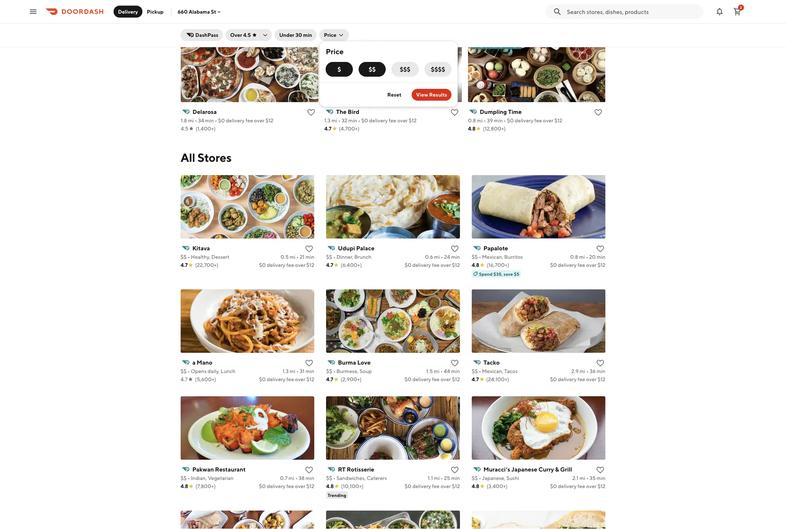 Task type: locate. For each thing, give the bounding box(es) containing it.
click to add this store to your saved list image up '2.1 mi • 35 min'
[[596, 466, 605, 475]]

over
[[230, 32, 242, 38]]

fee for rt rotisserie
[[432, 483, 440, 489]]

$$ left $$$
[[369, 66, 376, 73]]

• up (1,400+)
[[215, 117, 217, 124]]

4.5 right over
[[243, 32, 251, 38]]

36
[[590, 368, 596, 374]]

rotisserie
[[347, 466, 374, 473]]

click to add this store to your saved list image for tacko
[[596, 359, 605, 368]]

•
[[195, 117, 197, 124], [215, 117, 217, 124], [338, 117, 340, 124], [358, 117, 360, 124], [484, 117, 486, 124], [504, 117, 506, 124], [188, 254, 190, 260], [296, 254, 299, 260], [333, 254, 335, 260], [441, 254, 443, 260], [479, 254, 481, 260], [586, 254, 588, 260], [188, 368, 190, 374], [296, 368, 299, 374], [333, 368, 335, 374], [441, 368, 443, 374], [479, 368, 481, 374], [586, 368, 589, 374], [188, 475, 190, 481], [295, 475, 297, 481], [333, 475, 335, 481], [441, 475, 443, 481], [479, 475, 481, 481], [586, 475, 588, 481]]

1.3
[[324, 117, 330, 124], [283, 368, 289, 374]]

pickup button
[[142, 6, 168, 18]]

$​0 delivery fee over $12 down 0.8 mi • 20 min
[[550, 262, 605, 268]]

0.7
[[280, 475, 288, 481]]

the bird
[[336, 108, 359, 115]]

spend left the $65,
[[478, 43, 492, 48]]

• left 44
[[441, 368, 443, 374]]

spend $35, save $5
[[479, 271, 519, 277]]

4.7 for a mano
[[181, 376, 188, 382]]

1 mexican, from the top
[[482, 254, 503, 260]]

min right the 25
[[451, 475, 460, 481]]

$$ • dinner, brunch
[[326, 254, 371, 260]]

udupi
[[338, 245, 355, 252]]

mi left 31
[[290, 368, 295, 374]]

$$
[[369, 66, 376, 73], [181, 254, 187, 260], [326, 254, 332, 260], [472, 254, 478, 260], [181, 368, 187, 374], [326, 368, 332, 374], [472, 368, 478, 374], [181, 475, 187, 481], [326, 475, 332, 481], [472, 475, 478, 481]]

min right "36"
[[597, 368, 605, 374]]

$$ for $$ • japanese, sushi
[[472, 475, 478, 481]]

0 vertical spatial 1.3
[[324, 117, 330, 124]]

min right 38
[[306, 475, 314, 481]]

4.8 up trending at the left bottom
[[326, 483, 334, 489]]

(16,700+)
[[487, 262, 509, 268]]

over for pakwan restaurant
[[295, 483, 305, 489]]

burmese,
[[336, 368, 359, 374]]

delivery down 0.8 mi • 20 min
[[558, 262, 577, 268]]

0.8 for 0.8 mi • 20 min
[[570, 254, 578, 260]]

price
[[324, 32, 336, 38], [326, 47, 344, 56]]

(24,100+)
[[486, 376, 509, 382]]

price down price button
[[326, 47, 344, 56]]

4.7 for kitava
[[181, 262, 188, 268]]

$​0 delivery fee over $12 down 1.5
[[405, 376, 460, 382]]

$5
[[514, 271, 519, 277]]

0.7 mi • 38 min
[[280, 475, 314, 481]]

$$ • indian, vegetarian
[[181, 475, 234, 481]]

1 horizontal spatial 4.5
[[243, 32, 251, 38]]

mexican, down papalote
[[482, 254, 503, 260]]

(4,700+)
[[339, 126, 359, 132]]

$$ left opens
[[181, 368, 187, 374]]

delivery down 0.7
[[267, 483, 285, 489]]

save for $12
[[503, 43, 512, 48]]

save right the $65,
[[503, 43, 512, 48]]

mi right 1.1
[[434, 475, 440, 481]]

mi for a mano
[[290, 368, 295, 374]]

$$ right 44
[[472, 368, 478, 374]]

1.1 mi • 25 min
[[428, 475, 460, 481]]

$$ for $$ • burmese, soup
[[326, 368, 332, 374]]

• left burmese,
[[333, 368, 335, 374]]

$​0 for papalote
[[550, 262, 557, 268]]

min right 34
[[205, 117, 214, 124]]

delivery down 0.5
[[267, 262, 285, 268]]

0 vertical spatial save
[[503, 43, 512, 48]]

mi for udupi palace
[[434, 254, 440, 260]]

4.7 down the $$ • mexican, tacos
[[472, 376, 479, 382]]

0 vertical spatial 0.8
[[468, 117, 476, 124]]

time
[[508, 108, 522, 115]]

0 items, open order cart image
[[733, 7, 742, 16]]

tacko
[[483, 359, 500, 366]]

$$ button
[[359, 62, 386, 77]]

1 vertical spatial 4.5
[[181, 126, 188, 132]]

$​0 for kitava
[[259, 262, 266, 268]]

$$ inside button
[[369, 66, 376, 73]]

1.3 left 32
[[324, 117, 330, 124]]

1 vertical spatial 1.3
[[283, 368, 289, 374]]

delivery down 0.6
[[412, 262, 431, 268]]

spend
[[478, 43, 492, 48], [479, 271, 493, 277]]

$$ • burmese, soup
[[326, 368, 372, 374]]

over for muracci's japanese curry & grill
[[586, 483, 596, 489]]

delivery for a mano
[[267, 376, 285, 382]]

click to add this store to your saved list image
[[306, 108, 315, 117], [450, 108, 459, 117], [596, 245, 605, 253], [305, 466, 314, 475], [450, 466, 459, 475], [596, 466, 605, 475]]

2 mexican, from the top
[[482, 368, 503, 374]]

1 horizontal spatial 1.3
[[324, 117, 330, 124]]

delivery for muracci's japanese curry & grill
[[558, 483, 577, 489]]

$$ right 24
[[472, 254, 478, 260]]

0 vertical spatial spend
[[478, 43, 492, 48]]

0 vertical spatial mexican,
[[482, 254, 503, 260]]

0 vertical spatial price
[[324, 32, 336, 38]]

0.8 left 20
[[570, 254, 578, 260]]

burritos
[[504, 254, 523, 260]]

4.7 down '$$ • healthy, dessert'
[[181, 262, 188, 268]]

• left dinner,
[[333, 254, 335, 260]]

min for rt rotisserie
[[451, 475, 460, 481]]

$​0 delivery fee over $12 down 1.1
[[405, 483, 460, 489]]

mi for papalote
[[579, 254, 585, 260]]

4.7
[[324, 126, 331, 132], [181, 262, 188, 268], [326, 262, 333, 268], [181, 376, 188, 382], [326, 376, 333, 382], [472, 376, 479, 382]]

over for a mano
[[295, 376, 305, 382]]

click to add this store to your saved list image left the
[[306, 108, 315, 117]]

mexican, down 'tacko'
[[482, 368, 503, 374]]

4.7 down $$ • dinner, brunch
[[326, 262, 333, 268]]

click to add this store to your saved list image
[[594, 108, 603, 117], [305, 245, 314, 253], [450, 245, 459, 253], [305, 359, 314, 368], [450, 359, 459, 368], [596, 359, 605, 368]]

healthy,
[[191, 254, 210, 260]]

papalote
[[483, 245, 508, 252]]

under 30 min
[[279, 32, 312, 38]]

2.1 mi • 35 min
[[572, 475, 605, 481]]

31
[[300, 368, 305, 374]]

• left 35
[[586, 475, 588, 481]]

• down dumpling time on the right of the page
[[504, 117, 506, 124]]

click to add this store to your saved list image up 1.1 mi • 25 min
[[450, 466, 459, 475]]

(6,400+)
[[341, 262, 362, 268]]

$​0 delivery fee over $12 down 1.3 mi • 31 min
[[259, 376, 314, 382]]

pickup
[[147, 8, 164, 15]]

$$$$ button
[[425, 62, 452, 77]]

$$ • japanese, sushi
[[472, 475, 519, 481]]

• left indian, on the left of the page
[[188, 475, 190, 481]]

spend left $35,
[[479, 271, 493, 277]]

$$ left indian, on the left of the page
[[181, 475, 187, 481]]

0.6
[[425, 254, 433, 260]]

delivery down 1.3 mi • 31 min
[[267, 376, 285, 382]]

save
[[503, 43, 512, 48], [504, 271, 513, 277]]

1.5 mi • 44 min
[[426, 368, 460, 374]]

$​0 for pakwan restaurant
[[259, 483, 266, 489]]

min right 35
[[597, 475, 605, 481]]

$​0 delivery fee over $12 down 0.5
[[259, 262, 314, 268]]

delivery for burma love
[[412, 376, 431, 382]]

mi for rt rotisserie
[[434, 475, 440, 481]]

$​0 delivery fee over $12 for kitava
[[259, 262, 314, 268]]

$12 for pakwan restaurant
[[306, 483, 314, 489]]

$12 for muracci's japanese curry & grill
[[598, 483, 605, 489]]

4.5 down the 1.8
[[181, 126, 188, 132]]

0 horizontal spatial 4.5
[[181, 126, 188, 132]]

view results button
[[412, 89, 452, 101]]

0.6 mi • 24 min
[[425, 254, 460, 260]]

$​0 delivery fee over $12 for a mano
[[259, 376, 314, 382]]

min for udupi palace
[[451, 254, 460, 260]]

$​0 for burma love
[[405, 376, 411, 382]]

0 horizontal spatial 1.3
[[283, 368, 289, 374]]

min for pakwan restaurant
[[306, 475, 314, 481]]

$$ • healthy, dessert
[[181, 254, 229, 260]]

1 vertical spatial 0.8
[[570, 254, 578, 260]]

click to add this store to your saved list image for dumpling time
[[594, 108, 603, 117]]

1 vertical spatial price
[[326, 47, 344, 56]]

0.8
[[468, 117, 476, 124], [570, 254, 578, 260]]

4.8 for papalote
[[472, 262, 479, 268]]

$$ up trending at the left bottom
[[326, 475, 332, 481]]

min right 39
[[494, 117, 503, 124]]

$$ for $$ • healthy, dessert
[[181, 254, 187, 260]]

(5,600+)
[[195, 376, 216, 382]]

japanese,
[[482, 475, 505, 481]]

$$ • mexican, burritos
[[472, 254, 523, 260]]

min right '21'
[[306, 254, 314, 260]]

mi right 2.9
[[580, 368, 585, 374]]

mi for pakwan restaurant
[[289, 475, 294, 481]]

$​0 delivery fee over $12 down 2.9
[[550, 376, 605, 382]]

4.8 left '(7,800+)'
[[181, 483, 188, 489]]

$​0 delivery fee over $12 for papalote
[[550, 262, 605, 268]]

delivery down 2.9
[[558, 376, 577, 382]]

(10,100+)
[[341, 483, 364, 489]]

(12,800+)
[[483, 126, 506, 132]]

exclusives link
[[181, 21, 223, 33]]

$​0 delivery fee over $12
[[259, 262, 314, 268], [405, 262, 460, 268], [550, 262, 605, 268], [259, 376, 314, 382], [405, 376, 460, 382], [550, 376, 605, 382], [259, 483, 314, 489], [405, 483, 460, 489], [550, 483, 605, 489]]

price inside price button
[[324, 32, 336, 38]]

delivery down 1.1
[[412, 483, 431, 489]]

4.7 left '(5,600+)'
[[181, 376, 188, 382]]

20
[[589, 254, 596, 260]]

$$ • opens daily, lunch
[[181, 368, 235, 374]]

0.8 for 0.8 mi • 39 min • $​0 delivery fee over $12
[[468, 117, 476, 124]]

4.8 left (16,700+)
[[472, 262, 479, 268]]

mi left 39
[[477, 117, 482, 124]]

1 vertical spatial save
[[504, 271, 513, 277]]

$​0
[[218, 117, 225, 124], [361, 117, 368, 124], [507, 117, 514, 124], [259, 262, 266, 268], [405, 262, 411, 268], [550, 262, 557, 268], [259, 376, 266, 382], [405, 376, 411, 382], [550, 376, 557, 382], [259, 483, 266, 489], [405, 483, 411, 489], [550, 483, 557, 489]]

click to add this store to your saved list image for rt rotisserie
[[450, 466, 459, 475]]

1.5
[[426, 368, 433, 374]]

$$ • mexican, tacos
[[472, 368, 518, 374]]

all
[[181, 150, 195, 164]]

spend for spend $65, save $12
[[478, 43, 492, 48]]

click to add this store to your saved list image up 0.8 mi • 20 min
[[596, 245, 605, 253]]

4.8 for muracci's japanese curry & grill
[[472, 483, 479, 489]]

delivery button
[[114, 6, 142, 18]]

click to add this store to your saved list image up 0.7 mi • 38 min
[[305, 466, 314, 475]]

$12 for tacko
[[598, 376, 605, 382]]

1.3 for 1.3 mi • 32 min • $​0 delivery fee over $12
[[324, 117, 330, 124]]

min right 20
[[597, 254, 605, 260]]

lunch
[[221, 368, 235, 374]]

click to add this store to your saved list image for kitava
[[305, 245, 314, 253]]

mi right 1.5
[[434, 368, 439, 374]]

$35,
[[493, 271, 503, 277]]

$12 for rt rotisserie
[[452, 483, 460, 489]]

over for rt rotisserie
[[441, 483, 451, 489]]

1.3 left 31
[[283, 368, 289, 374]]

over 4.5 button
[[226, 29, 272, 41]]

24
[[444, 254, 450, 260]]

delivery down the 2.1
[[558, 483, 577, 489]]

• left the 25
[[441, 475, 443, 481]]

1.3 for 1.3 mi • 31 min
[[283, 368, 289, 374]]

39
[[487, 117, 493, 124]]

delivery down 1.5
[[412, 376, 431, 382]]

• left "36"
[[586, 368, 589, 374]]

4.8
[[468, 126, 475, 132], [472, 262, 479, 268], [181, 483, 188, 489], [326, 483, 334, 489], [472, 483, 479, 489]]

min right 44
[[451, 368, 460, 374]]

$​0 delivery fee over $12 for udupi palace
[[405, 262, 460, 268]]

$​0 for muracci's japanese curry & grill
[[550, 483, 557, 489]]

0 horizontal spatial 0.8
[[468, 117, 476, 124]]

0.8 left 39
[[468, 117, 476, 124]]

click to add this store to your saved list image for the bird
[[450, 108, 459, 117]]

660 alabama st button
[[178, 9, 222, 15]]

$​0 delivery fee over $12 down the 2.1
[[550, 483, 605, 489]]

4.7 down $$ • burmese, soup
[[326, 376, 333, 382]]

sushi
[[506, 475, 519, 481]]

japanese
[[511, 466, 537, 473]]

(22,700+)
[[195, 262, 218, 268]]

$$$
[[400, 66, 410, 73]]

1 vertical spatial spend
[[479, 271, 493, 277]]

32
[[341, 117, 347, 124]]

660
[[178, 9, 188, 15]]

1 vertical spatial mexican,
[[482, 368, 503, 374]]

4.8 down $$ • japanese, sushi
[[472, 483, 479, 489]]

0 vertical spatial 4.5
[[243, 32, 251, 38]]

click to add this store to your saved list image down view results button
[[450, 108, 459, 117]]

fee for udupi palace
[[432, 262, 440, 268]]

vegetarian
[[208, 475, 234, 481]]

fee for muracci's japanese curry & grill
[[578, 483, 585, 489]]

mi right 0.6
[[434, 254, 440, 260]]

min right 31
[[306, 368, 314, 374]]

• left 24
[[441, 254, 443, 260]]

over for tacko
[[586, 376, 596, 382]]

• left opens
[[188, 368, 190, 374]]

save left $5
[[504, 271, 513, 277]]

price right 30
[[324, 32, 336, 38]]

• left healthy, in the top of the page
[[188, 254, 190, 260]]

$​0 delivery fee over $12 down 0.6
[[405, 262, 460, 268]]

4.5 inside 'over 4.5' button
[[243, 32, 251, 38]]

mi right the 1.8
[[188, 117, 194, 124]]

fee for papalote
[[578, 262, 585, 268]]

1 horizontal spatial 0.8
[[570, 254, 578, 260]]

mi right 0.5
[[290, 254, 295, 260]]

$$ left japanese,
[[472, 475, 478, 481]]

delivery for papalote
[[558, 262, 577, 268]]

dessert
[[211, 254, 229, 260]]

4.7 for tacko
[[472, 376, 479, 382]]

$$ left healthy, in the top of the page
[[181, 254, 187, 260]]

4.5
[[243, 32, 251, 38], [181, 126, 188, 132]]



Task type: describe. For each thing, give the bounding box(es) containing it.
• up spend $35, save $5
[[479, 254, 481, 260]]

st
[[211, 9, 216, 15]]

udupi palace
[[338, 245, 374, 252]]

$​0 delivery fee over $12 for pakwan restaurant
[[259, 483, 314, 489]]

mexican, for papalote
[[482, 254, 503, 260]]

• left 38
[[295, 475, 297, 481]]

mi for muracci's japanese curry & grill
[[580, 475, 585, 481]]

min right 32
[[348, 117, 357, 124]]

exclusives
[[181, 22, 223, 32]]

• left 32
[[338, 117, 340, 124]]

delivery down "time"
[[515, 117, 533, 124]]

restaurant
[[215, 466, 246, 473]]

$12 for a mano
[[306, 376, 314, 382]]

$
[[338, 66, 341, 73]]

min inside button
[[303, 32, 312, 38]]

curry
[[538, 466, 554, 473]]

1.3 mi • 31 min
[[283, 368, 314, 374]]

$$ for $$ • mexican, tacos
[[472, 368, 478, 374]]

$ button
[[326, 62, 353, 77]]

• left 31
[[296, 368, 299, 374]]

2.1
[[572, 475, 579, 481]]

Store search: begin typing to search for stores available on DoorDash text field
[[567, 8, 699, 16]]

0.5 mi • 21 min
[[281, 254, 314, 260]]

2.9
[[571, 368, 579, 374]]

min for papalote
[[597, 254, 605, 260]]

• left sandwiches,
[[333, 475, 335, 481]]

click to add this store to your saved list image for udupi palace
[[450, 245, 459, 253]]

click to add this store to your saved list image for delarosa
[[306, 108, 315, 117]]

$$$$
[[431, 66, 445, 73]]

$​0 delivery fee over $12 for rt rotisserie
[[405, 483, 460, 489]]

mexican, for tacko
[[482, 368, 503, 374]]

price button
[[319, 29, 349, 41]]

$$ for $$ • sandwiches, caterers
[[326, 475, 332, 481]]

4.8 for pakwan restaurant
[[181, 483, 188, 489]]

view results
[[416, 92, 447, 98]]

under 30 min button
[[275, 29, 317, 41]]

pakwan
[[192, 466, 214, 473]]

$$ for $$ • indian, vegetarian
[[181, 475, 187, 481]]

alabama
[[189, 9, 210, 15]]

mi left 32
[[331, 117, 337, 124]]

$12 for papalote
[[598, 262, 605, 268]]

notification bell image
[[715, 7, 724, 16]]

muracci's japanese curry & grill
[[483, 466, 572, 473]]

brunch
[[354, 254, 371, 260]]

spend $65, save $12
[[478, 43, 520, 48]]

click to add this store to your saved list image for burma love
[[450, 359, 459, 368]]

44
[[444, 368, 450, 374]]

$​0 delivery fee over $12 for burma love
[[405, 376, 460, 382]]

click to add this store to your saved list image for a mano
[[305, 359, 314, 368]]

burma love
[[338, 359, 371, 366]]

$12 for kitava
[[306, 262, 314, 268]]

dumpling time
[[480, 108, 522, 115]]

view
[[416, 92, 428, 98]]

spend for spend $35, save $5
[[479, 271, 493, 277]]

34
[[198, 117, 204, 124]]

delivery for kitava
[[267, 262, 285, 268]]

$12 for udupi palace
[[452, 262, 460, 268]]

1.1
[[428, 475, 433, 481]]

grill
[[560, 466, 572, 473]]

tacos
[[504, 368, 518, 374]]

min for kitava
[[306, 254, 314, 260]]

a
[[192, 359, 196, 366]]

bird
[[348, 108, 359, 115]]

over for udupi palace
[[441, 262, 451, 268]]

burma
[[338, 359, 356, 366]]

(3,400+)
[[487, 483, 508, 489]]

delarosa
[[192, 108, 216, 115]]

• left '21'
[[296, 254, 299, 260]]

rt rotisserie
[[338, 466, 374, 473]]

• down bird
[[358, 117, 360, 124]]

$​0 for a mano
[[259, 376, 266, 382]]

over for papalote
[[586, 262, 596, 268]]

delivery for udupi palace
[[412, 262, 431, 268]]

opens
[[191, 368, 207, 374]]

dinner,
[[336, 254, 353, 260]]

2 button
[[730, 4, 745, 19]]

delivery for tacko
[[558, 376, 577, 382]]

$​0 delivery fee over $12 for muracci's japanese curry & grill
[[550, 483, 605, 489]]

1.8
[[181, 117, 187, 124]]

reset button
[[383, 89, 406, 101]]

• left 39
[[484, 117, 486, 124]]

delivery for pakwan restaurant
[[267, 483, 285, 489]]

save for $5
[[504, 271, 513, 277]]

indian,
[[191, 475, 207, 481]]

2.9 mi • 36 min
[[571, 368, 605, 374]]

4.8 for rt rotisserie
[[326, 483, 334, 489]]

all stores
[[181, 150, 231, 164]]

(2,900+)
[[341, 376, 362, 382]]

fee for kitava
[[286, 262, 294, 268]]

delivery
[[118, 8, 138, 15]]

$12 for burma love
[[452, 376, 460, 382]]

$$ for $$ • opens daily, lunch
[[181, 368, 187, 374]]

click to add this store to your saved list image for pakwan restaurant
[[305, 466, 314, 475]]

muracci's
[[483, 466, 510, 473]]

min for a mano
[[306, 368, 314, 374]]

click to add this store to your saved list image for muracci's japanese curry & grill
[[596, 466, 605, 475]]

delivery right 34
[[226, 117, 244, 124]]

over for kitava
[[295, 262, 305, 268]]

palace
[[356, 245, 374, 252]]

min for burma love
[[451, 368, 460, 374]]

a mano
[[192, 359, 212, 366]]

1.8 mi • 34 min • $​0 delivery fee over $12
[[181, 117, 273, 124]]

4.7 left (4,700+)
[[324, 126, 331, 132]]

reset
[[387, 92, 401, 98]]

4.8 left (12,800+)
[[468, 126, 475, 132]]

fee for burma love
[[432, 376, 440, 382]]

kitava
[[192, 245, 210, 252]]

$​0 delivery fee over $12 for tacko
[[550, 376, 605, 382]]

rt
[[338, 466, 345, 473]]

$​0 for udupi palace
[[405, 262, 411, 268]]

dashpass
[[195, 32, 218, 38]]

21
[[300, 254, 305, 260]]

over for burma love
[[441, 376, 451, 382]]

$​0 for tacko
[[550, 376, 557, 382]]

$$ for $$ • dinner, brunch
[[326, 254, 332, 260]]

• left 20
[[586, 254, 588, 260]]

dumpling
[[480, 108, 507, 115]]

$65,
[[492, 43, 502, 48]]

caterers
[[367, 475, 387, 481]]

results
[[429, 92, 447, 98]]

0.5
[[281, 254, 289, 260]]

0.8 mi • 20 min
[[570, 254, 605, 260]]

fee for a mano
[[286, 376, 294, 382]]

35
[[590, 475, 596, 481]]

the
[[336, 108, 346, 115]]

• left 34
[[195, 117, 197, 124]]

38
[[299, 475, 305, 481]]

mi for tacko
[[580, 368, 585, 374]]

• left tacos
[[479, 368, 481, 374]]

delivery for rt rotisserie
[[412, 483, 431, 489]]

open menu image
[[29, 7, 38, 16]]

stores
[[197, 150, 231, 164]]

$​0 for rt rotisserie
[[405, 483, 411, 489]]

sandwiches,
[[336, 475, 366, 481]]

fee for tacko
[[578, 376, 585, 382]]

• left japanese,
[[479, 475, 481, 481]]

min for tacko
[[597, 368, 605, 374]]

daily,
[[208, 368, 220, 374]]

under
[[279, 32, 294, 38]]

$$$ button
[[392, 62, 419, 77]]

trending
[[328, 493, 346, 498]]

mi for burma love
[[434, 368, 439, 374]]

min for muracci's japanese curry & grill
[[597, 475, 605, 481]]

4.7 for burma love
[[326, 376, 333, 382]]

click to add this store to your saved list image for papalote
[[596, 245, 605, 253]]

660 alabama st
[[178, 9, 216, 15]]

fee for pakwan restaurant
[[286, 483, 294, 489]]

$$ for $$
[[369, 66, 376, 73]]

over 4.5
[[230, 32, 251, 38]]

mano
[[197, 359, 212, 366]]

1.3 mi • 32 min • $​0 delivery fee over $12
[[324, 117, 416, 124]]

$$ for $$ • mexican, burritos
[[472, 254, 478, 260]]

30
[[295, 32, 302, 38]]

delivery down reset 'button'
[[369, 117, 388, 124]]



Task type: vqa. For each thing, say whether or not it's contained in the screenshot.


